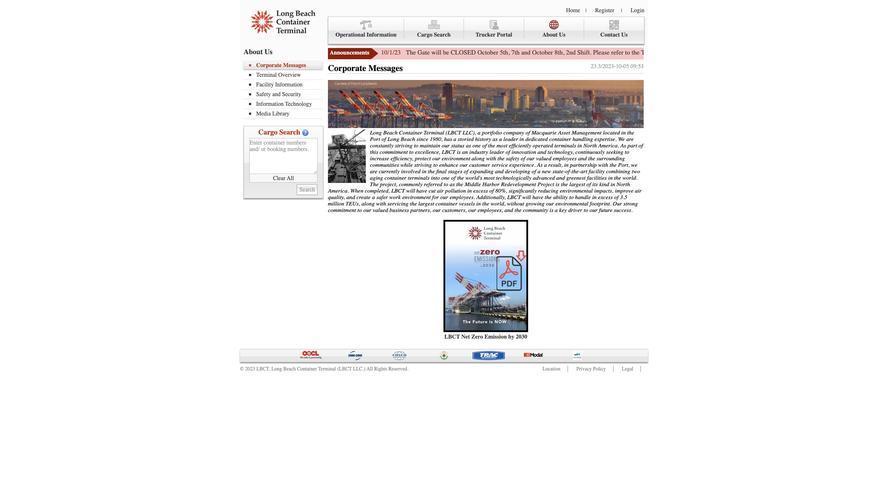 Task type: vqa. For each thing, say whether or not it's contained in the screenshot.
leftmost &
no



Task type: locate. For each thing, give the bounding box(es) containing it.
the-
[[572, 168, 581, 175]]

into
[[431, 175, 440, 181]]

cargo search inside cargo search link
[[417, 32, 451, 38]]

leader up innovation
[[504, 136, 518, 142]]

cargo search down library
[[258, 128, 300, 136]]

2 horizontal spatial us
[[622, 32, 628, 38]]

1 vertical spatial as
[[537, 162, 543, 168]]

the left the world,
[[482, 201, 490, 207]]

0 horizontal spatial will
[[406, 188, 415, 194]]

america. up million
[[328, 188, 349, 194]]

have up community
[[533, 194, 544, 201]]

1 horizontal spatial container
[[436, 201, 458, 207]]

the right 10/1/23
[[406, 48, 416, 56]]

0 vertical spatial terminal
[[256, 72, 277, 78]]

commitment down quality,
[[328, 207, 356, 213]]

terminal inside corporate messages terminal overview facility information safety and security information technology media library
[[256, 72, 277, 78]]

all right clear
[[287, 175, 294, 181]]

as down stages on the top
[[450, 181, 455, 188]]

long right lbct,
[[272, 366, 282, 372]]

container
[[549, 136, 571, 142], [385, 175, 407, 181], [436, 201, 458, 207]]

us up 8th,
[[559, 32, 566, 38]]

management
[[572, 129, 602, 136]]

service
[[492, 162, 508, 168]]

corporate inside corporate messages terminal overview facility information safety and security information technology media library
[[256, 62, 282, 69]]

1 vertical spatial cargo search
[[258, 128, 300, 136]]

for right 'details'
[[775, 48, 782, 56]]

0 horizontal spatial container
[[385, 175, 407, 181]]

employees.
[[450, 194, 475, 201]]

0 horizontal spatial search
[[279, 128, 300, 136]]

overview
[[278, 72, 301, 78]]

most
[[497, 142, 508, 149], [484, 175, 495, 181]]

us up corporate messages link
[[265, 48, 273, 56]]

0 vertical spatial cargo search
[[417, 32, 451, 38]]

0 horizontal spatial corporate
[[256, 62, 282, 69]]

terminal overview link
[[249, 72, 323, 78]]

about us
[[543, 32, 566, 38], [244, 48, 273, 56]]

1 horizontal spatial menu bar
[[328, 17, 645, 44]]

a
[[478, 129, 481, 136], [454, 136, 457, 142], [499, 136, 502, 142], [544, 162, 547, 168], [538, 168, 541, 175], [372, 194, 375, 201], [555, 207, 558, 213]]

the left project,
[[370, 181, 379, 188]]

as up the advanced
[[537, 162, 543, 168]]

two
[[632, 168, 640, 175]]

in right vessels
[[477, 201, 481, 207]]

media library link
[[249, 111, 323, 117]]

terminal inside long beach container terminal (lbct llc), a portfolio company of macquarie asset management located in the port of long beach since 1980, has a storied history as a leader in dedicated container handling expertise. we are constantly striving to maintain our status as one of the most efficiently operated terminals in north america. as part of this commitment to excellence, lbct is an industry leader of innovation and technology, continuously seeking to increase efficiency, protect our environment along with the safety of our valued employees and the surrounding communities while striving to enhance our customer service experience. as a result, in partnership with the port, we are currently involved in the final stages of expanding and developing of a new state-of-the-art facility combining two aging container terminals into one of the world's most technologically advanced and greenest facilities in the world. the project, commonly referred to as the middle harbor redevelopment project is the largest of its kind in north america. when completed, lbct will have cut air pollution in excess of 80%, significantly reducing environmental impacts, improve air quality, and create a safer work environment for our employees. additionally, lbct will have the ability to handle in excess of 3.5 million teus, along with servicing the largest container vessels in the world, without growing our environmental footprint. our strong commitment to our valued business partners, our customers, our employees, and the community is a key driver to our future success.
[[424, 129, 444, 136]]

a left key
[[555, 207, 558, 213]]

about us inside 'link'
[[543, 32, 566, 38]]

1 horizontal spatial us
[[559, 32, 566, 38]]

corporate for corporate messages
[[328, 63, 366, 73]]

advanced
[[533, 175, 555, 181]]

in down management
[[578, 142, 582, 149]]

terminals
[[555, 142, 576, 149], [408, 175, 430, 181]]

container
[[399, 129, 422, 136], [297, 366, 317, 372]]

long up constantly
[[370, 129, 382, 136]]

information up 10/1/23
[[367, 32, 397, 38]]

since
[[417, 136, 428, 142]]

our left future
[[590, 207, 598, 213]]

1 horizontal spatial commitment
[[380, 149, 408, 155]]

terminal
[[256, 72, 277, 78], [424, 129, 444, 136], [318, 366, 336, 372]]

0 vertical spatial about
[[543, 32, 558, 38]]

port
[[370, 136, 380, 142]]

0 horizontal spatial |
[[586, 8, 587, 14]]

please
[[593, 48, 610, 56]]

1 horizontal spatial north
[[617, 181, 630, 188]]

quality,
[[328, 194, 345, 201]]

2 horizontal spatial terminal
[[424, 129, 444, 136]]

one right into
[[442, 175, 450, 181]]

10/1/23
[[381, 48, 401, 56]]

business
[[390, 207, 409, 213]]

our left status
[[442, 142, 450, 149]]

about us up corporate messages link
[[244, 48, 273, 56]]

1 horizontal spatial container
[[399, 129, 422, 136]]

one right an
[[473, 142, 481, 149]]

1 horizontal spatial gate
[[658, 48, 670, 56]]

to right refer
[[625, 48, 630, 56]]

2 vertical spatial information
[[256, 101, 284, 107]]

lbct up enhance
[[442, 149, 456, 155]]

0 horizontal spatial with
[[376, 201, 386, 207]]

0 horizontal spatial about
[[244, 48, 263, 56]]

0 vertical spatial striving
[[395, 142, 413, 149]]

of right company
[[526, 129, 530, 136]]

0 vertical spatial largest
[[570, 181, 585, 188]]

1 horizontal spatial air
[[635, 188, 642, 194]]

of-
[[566, 168, 572, 175]]

1 horizontal spatial about
[[543, 32, 558, 38]]

messages inside corporate messages terminal overview facility information safety and security information technology media library
[[283, 62, 306, 69]]

1 vertical spatial commitment
[[328, 207, 356, 213]]

north up 3.5
[[617, 181, 630, 188]]

commitment up communities
[[380, 149, 408, 155]]

new
[[542, 168, 551, 175]]

with
[[486, 155, 496, 162], [599, 162, 608, 168], [376, 201, 386, 207]]

corporate up terminal overview link at the top left of the page
[[256, 62, 282, 69]]

0 horizontal spatial gate
[[418, 48, 430, 56]]

our right the protect
[[433, 155, 441, 162]]

None submit
[[297, 185, 318, 195]]

corporate messages link
[[249, 62, 323, 69]]

a right has
[[454, 136, 457, 142]]

and up harbor
[[495, 168, 504, 175]]

gate
[[744, 48, 755, 56]]

about inside about us 'link'
[[543, 32, 558, 38]]

as left part
[[621, 142, 626, 149]]

work
[[389, 194, 401, 201]]

be
[[443, 48, 449, 56]]

for inside long beach container terminal (lbct llc), a portfolio company of macquarie asset management located in the port of long beach since 1980, has a storied history as a leader in dedicated container handling expertise. we are constantly striving to maintain our status as one of the most efficiently operated terminals in north america. as part of this commitment to excellence, lbct is an industry leader of innovation and technology, continuously seeking to increase efficiency, protect our environment along with the safety of our valued employees and the surrounding communities while striving to enhance our customer service experience. as a result, in partnership with the port, we are currently involved in the final stages of expanding and developing of a new state-of-the-art facility combining two aging container terminals into one of the world's most technologically advanced and greenest facilities in the world. the project, commonly referred to as the middle harbor redevelopment project is the largest of its kind in north america. when completed, lbct will have cut air pollution in excess of 80%, significantly reducing environmental impacts, improve air quality, and create a safer work environment for our employees. additionally, lbct will have the ability to handle in excess of 3.5 million teus, along with servicing the largest container vessels in the world, without growing our environmental footprint. our strong commitment to our valued business partners, our customers, our employees, and the community is a key driver to our future success.
[[432, 194, 439, 201]]

have left the cut at the left top of page
[[417, 188, 427, 194]]

facilities
[[587, 175, 607, 181]]

excess
[[474, 188, 488, 194], [598, 194, 613, 201]]

beach right lbct,
[[283, 366, 296, 372]]

2 horizontal spatial beach
[[401, 136, 415, 142]]

library
[[272, 111, 290, 117]]

1 vertical spatial the
[[370, 181, 379, 188]]

0 horizontal spatial valued
[[373, 207, 388, 213]]

Enter container numbers and/ or booking numbers.  text field
[[249, 138, 318, 174]]

1 vertical spatial terminals
[[408, 175, 430, 181]]

with up facilities at the top
[[599, 162, 608, 168]]

0 horizontal spatial container
[[297, 366, 317, 372]]

0 horizontal spatial long
[[272, 366, 282, 372]]

in right facilities at the top
[[609, 175, 613, 181]]

container up technology,
[[549, 136, 571, 142]]

the left world's
[[457, 175, 464, 181]]

0 vertical spatial are
[[627, 136, 634, 142]]

to down create
[[358, 207, 362, 213]]

vessels
[[459, 201, 475, 207]]

2 horizontal spatial for
[[775, 48, 782, 56]]

growing
[[526, 201, 545, 207]]

storied
[[458, 136, 474, 142]]

and left of-
[[557, 175, 565, 181]]

1 horizontal spatial one
[[473, 142, 481, 149]]

container down communities
[[385, 175, 407, 181]]

0 horizontal spatial air
[[437, 188, 444, 194]]

1 horizontal spatial most
[[497, 142, 508, 149]]

the
[[632, 48, 640, 56], [784, 48, 792, 56], [628, 129, 635, 136], [488, 142, 495, 149], [498, 155, 505, 162], [588, 155, 596, 162], [610, 162, 617, 168], [428, 168, 435, 175], [457, 175, 464, 181], [614, 175, 621, 181], [456, 181, 463, 188], [561, 181, 568, 188], [545, 194, 552, 201], [410, 201, 417, 207], [482, 201, 490, 207], [515, 207, 522, 213]]

will left be
[[432, 48, 442, 56]]

kind
[[600, 181, 609, 188]]

terminal left llc.) in the left of the page
[[318, 366, 336, 372]]

cargo search
[[417, 32, 451, 38], [258, 128, 300, 136]]

middle
[[465, 181, 481, 188]]

our
[[442, 142, 450, 149], [433, 155, 441, 162], [527, 155, 535, 162], [460, 162, 468, 168], [440, 194, 448, 201], [546, 201, 554, 207], [364, 207, 372, 213], [433, 207, 441, 213], [469, 207, 476, 213], [590, 207, 598, 213]]

aging
[[370, 175, 383, 181]]

air right improve on the right top
[[635, 188, 642, 194]]

0 horizontal spatial striving
[[395, 142, 413, 149]]

0 vertical spatial container
[[549, 136, 571, 142]]

©
[[240, 366, 244, 372]]

america.
[[599, 142, 619, 149], [328, 188, 349, 194]]

and right safety
[[272, 91, 281, 98]]

to left maintain
[[414, 142, 419, 149]]

about up facility
[[244, 48, 263, 56]]

© 2023 lbct, long beach container terminal (lbct llc.) all rights reserved.
[[240, 366, 409, 372]]

1 vertical spatial environment
[[402, 194, 431, 201]]

1 vertical spatial largest
[[419, 201, 434, 207]]

world.
[[623, 175, 638, 181]]

information technology link
[[249, 101, 323, 107]]

employees,
[[478, 207, 503, 213]]

surrounding
[[597, 155, 625, 162]]

contact us
[[601, 32, 628, 38]]

the left the port,
[[610, 162, 617, 168]]

and inside corporate messages terminal overview facility information safety and security information technology media library
[[272, 91, 281, 98]]

of up service
[[506, 149, 510, 155]]

about us up 8th,
[[543, 32, 566, 38]]

2nd
[[566, 48, 576, 56]]

messages
[[283, 62, 306, 69], [369, 63, 403, 73]]

is right project
[[556, 181, 560, 188]]

footprint.
[[590, 201, 612, 207]]

1 horizontal spatial cargo
[[417, 32, 433, 38]]

terminals up employees at the right top
[[555, 142, 576, 149]]

developing
[[505, 168, 530, 175]]

terminal up maintain
[[424, 129, 444, 136]]

2 vertical spatial is
[[550, 207, 554, 213]]

1 horizontal spatial are
[[627, 136, 634, 142]]

and left create
[[347, 194, 355, 201]]

customers,
[[442, 207, 467, 213]]

1 horizontal spatial is
[[550, 207, 554, 213]]

1 horizontal spatial the
[[406, 48, 416, 56]]

1 | from the left
[[586, 8, 587, 14]]

striving down excellence,
[[414, 162, 432, 168]]

portfolio
[[482, 129, 502, 136]]

1 horizontal spatial beach
[[383, 129, 398, 136]]

0 vertical spatial all
[[287, 175, 294, 181]]

constantly
[[370, 142, 394, 149]]

terminal up facility
[[256, 72, 277, 78]]

corporate messages
[[328, 63, 403, 73]]

world's
[[466, 175, 483, 181]]

facility information link
[[249, 81, 323, 88]]

(lbct inside long beach container terminal (lbct llc), a portfolio company of macquarie asset management located in the port of long beach since 1980, has a storied history as a leader in dedicated container handling expertise. we are constantly striving to maintain our status as one of the most efficiently operated terminals in north america. as part of this commitment to excellence, lbct is an industry leader of innovation and technology, continuously seeking to increase efficiency, protect our environment along with the safety of our valued employees and the surrounding communities while striving to enhance our customer service experience. as a result, in partnership with the port, we are currently involved in the final stages of expanding and developing of a new state-of-the-art facility combining two aging container terminals into one of the world's most technologically advanced and greenest facilities in the world. the project, commonly referred to as the middle harbor redevelopment project is the largest of its kind in north america. when completed, lbct will have cut air pollution in excess of 80%, significantly reducing environmental impacts, improve air quality, and create a safer work environment for our employees. additionally, lbct will have the ability to handle in excess of 3.5 million teus, along with servicing the largest container vessels in the world, without growing our environmental footprint. our strong commitment to our valued business partners, our customers, our employees, and the community is a key driver to our future success.
[[446, 129, 461, 136]]

lbct net zero emission by 2030
[[445, 334, 528, 340]]

0 horizontal spatial all
[[287, 175, 294, 181]]

privacy
[[577, 366, 592, 372]]

greenest
[[567, 175, 586, 181]]

north down management
[[584, 142, 597, 149]]

operational information
[[336, 32, 397, 38]]

is left key
[[550, 207, 554, 213]]

as
[[493, 136, 498, 142], [466, 142, 471, 149], [450, 181, 455, 188]]

1 horizontal spatial excess
[[598, 194, 613, 201]]

1 horizontal spatial terminal
[[318, 366, 336, 372]]

handling
[[573, 136, 593, 142]]

1 vertical spatial terminal
[[424, 129, 444, 136]]

register
[[595, 7, 615, 14]]

us
[[559, 32, 566, 38], [622, 32, 628, 38], [265, 48, 273, 56]]

0 vertical spatial is
[[457, 149, 461, 155]]

1 horizontal spatial as
[[621, 142, 626, 149]]

striving up efficiency,
[[395, 142, 413, 149]]

1 vertical spatial striving
[[414, 162, 432, 168]]

0 vertical spatial search
[[434, 32, 451, 38]]

our down an
[[460, 162, 468, 168]]

2 | from the left
[[621, 8, 622, 14]]

and up art
[[578, 155, 587, 162]]

2 air from the left
[[635, 188, 642, 194]]

a right llc),
[[478, 129, 481, 136]]

trucker portal
[[476, 32, 512, 38]]

a left the result,
[[544, 162, 547, 168]]

corporate down announcements at the left of the page
[[328, 63, 366, 73]]

menu bar
[[328, 17, 645, 44], [244, 61, 326, 119]]

| left login
[[621, 8, 622, 14]]

1 vertical spatial menu bar
[[244, 61, 326, 119]]

2 gate from the left
[[658, 48, 670, 56]]

impacts,
[[594, 188, 614, 194]]

innovation
[[512, 149, 536, 155]]

the inside long beach container terminal (lbct llc), a portfolio company of macquarie asset management located in the port of long beach since 1980, has a storied history as a leader in dedicated container handling expertise. we are constantly striving to maintain our status as one of the most efficiently operated terminals in north america. as part of this commitment to excellence, lbct is an industry leader of innovation and technology, continuously seeking to increase efficiency, protect our environment along with the safety of our valued employees and the surrounding communities while striving to enhance our customer service experience. as a result, in partnership with the port, we are currently involved in the final stages of expanding and developing of a new state-of-the-art facility combining two aging container terminals into one of the world's most technologically advanced and greenest facilities in the world. the project, commonly referred to as the middle harbor redevelopment project is the largest of its kind in north america. when completed, lbct will have cut air pollution in excess of 80%, significantly reducing environmental impacts, improve air quality, and create a safer work environment for our employees. additionally, lbct will have the ability to handle in excess of 3.5 million teus, along with servicing the largest container vessels in the world, without growing our environmental footprint. our strong commitment to our valued business partners, our customers, our employees, and the community is a key driver to our future success.
[[370, 181, 379, 188]]

0 horizontal spatial about us
[[244, 48, 273, 56]]

project
[[538, 181, 554, 188]]

key
[[559, 207, 567, 213]]

along up expanding
[[472, 155, 485, 162]]

hours
[[672, 48, 688, 56]]

october left 8th,
[[532, 48, 553, 56]]

1 horizontal spatial terminals
[[555, 142, 576, 149]]

asset
[[558, 129, 570, 136]]

handle
[[575, 194, 591, 201]]

container inside long beach container terminal (lbct llc), a portfolio company of macquarie asset management located in the port of long beach since 1980, has a storied history as a leader in dedicated container handling expertise. we are constantly striving to maintain our status as one of the most efficiently operated terminals in north america. as part of this commitment to excellence, lbct is an industry leader of innovation and technology, continuously seeking to increase efficiency, protect our environment along with the safety of our valued employees and the surrounding communities while striving to enhance our customer service experience. as a result, in partnership with the port, we are currently involved in the final stages of expanding and developing of a new state-of-the-art facility combining two aging container terminals into one of the world's most technologically advanced and greenest facilities in the world. the project, commonly referred to as the middle harbor redevelopment project is the largest of its kind in north america. when completed, lbct will have cut air pollution in excess of 80%, significantly reducing environmental impacts, improve air quality, and create a safer work environment for our employees. additionally, lbct will have the ability to handle in excess of 3.5 million teus, along with servicing the largest container vessels in the world, without growing our environmental footprint. our strong commitment to our valued business partners, our customers, our employees, and the community is a key driver to our future success.
[[399, 129, 422, 136]]

1 horizontal spatial environment
[[442, 155, 470, 162]]

1 horizontal spatial striving
[[414, 162, 432, 168]]

0 vertical spatial cargo
[[417, 32, 433, 38]]

0 horizontal spatial most
[[484, 175, 495, 181]]

0 horizontal spatial (lbct
[[338, 366, 352, 372]]

1 horizontal spatial america.
[[599, 142, 619, 149]]

north
[[584, 142, 597, 149], [617, 181, 630, 188]]

excess down world's
[[474, 188, 488, 194]]

0 vertical spatial one
[[473, 142, 481, 149]]

1 horizontal spatial about us
[[543, 32, 566, 38]]

a left new
[[538, 168, 541, 175]]

2 october from the left
[[532, 48, 553, 56]]

excess up future
[[598, 194, 613, 201]]

1 horizontal spatial with
[[486, 155, 496, 162]]

1980,
[[430, 136, 443, 142]]

0 vertical spatial the
[[406, 48, 416, 56]]

1 vertical spatial cargo
[[258, 128, 278, 136]]

air right the cut at the left top of page
[[437, 188, 444, 194]]

in right kind
[[611, 181, 615, 188]]

without
[[507, 201, 524, 207]]

future
[[599, 207, 613, 213]]

lbct left net
[[445, 334, 460, 340]]

1 air from the left
[[437, 188, 444, 194]]

1 gate from the left
[[418, 48, 430, 56]]

1 october from the left
[[478, 48, 499, 56]]

(lbct up status
[[446, 129, 461, 136]]

register link
[[595, 7, 615, 14]]

with up expanding
[[486, 155, 496, 162]]

09:53
[[631, 63, 644, 70]]

0 vertical spatial (lbct
[[446, 129, 461, 136]]

along
[[472, 155, 485, 162], [362, 201, 375, 207]]

when
[[350, 188, 364, 194]]

1 vertical spatial are
[[370, 168, 378, 175]]

the up ability
[[561, 181, 568, 188]]

will down redevelopment
[[523, 194, 531, 201]]

location link
[[543, 366, 561, 372]]

and right 7th
[[521, 48, 531, 56]]

0 vertical spatial information
[[367, 32, 397, 38]]

commitment
[[380, 149, 408, 155], [328, 207, 356, 213]]

0 horizontal spatial for
[[432, 194, 439, 201]]

3.5
[[620, 194, 628, 201]]

0 horizontal spatial is
[[457, 149, 461, 155]]

messages for corporate messages terminal overview facility information safety and security information technology media library
[[283, 62, 306, 69]]



Task type: describe. For each thing, give the bounding box(es) containing it.
lbct down redevelopment
[[508, 194, 521, 201]]

efficiently
[[509, 142, 531, 149]]

the right servicing
[[410, 201, 417, 207]]

our down create
[[364, 207, 372, 213]]

home
[[566, 7, 580, 14]]

menu bar containing operational information
[[328, 17, 645, 44]]

details
[[756, 48, 773, 56]]

of right safety
[[521, 155, 525, 162]]

2 horizontal spatial will
[[523, 194, 531, 201]]

the left world.
[[614, 175, 621, 181]]

art
[[581, 168, 588, 175]]

legal link
[[622, 366, 634, 372]]

0 horizontal spatial largest
[[419, 201, 434, 207]]

1 vertical spatial container
[[297, 366, 317, 372]]

expertise.
[[595, 136, 617, 142]]

further
[[725, 48, 742, 56]]

0 horizontal spatial have
[[417, 188, 427, 194]]

portal
[[497, 32, 512, 38]]

state-
[[553, 168, 566, 175]]

1 vertical spatial environmental
[[556, 201, 589, 207]]

2 horizontal spatial long
[[388, 136, 399, 142]]

privacy policy
[[577, 366, 606, 372]]

corporate for corporate messages terminal overview facility information safety and security information technology media library
[[256, 62, 282, 69]]

0 horizontal spatial as
[[450, 181, 455, 188]]

0 horizontal spatial are
[[370, 168, 378, 175]]

to left the protect
[[409, 149, 414, 155]]

1 vertical spatial one
[[442, 175, 450, 181]]

in up vessels
[[468, 188, 472, 194]]

long beach container terminal (lbct llc), a portfolio company of macquarie asset management located in the port of long beach since 1980, has a storied history as a leader in dedicated container handling expertise. we are constantly striving to maintain our status as one of the most efficiently operated terminals in north america. as part of this commitment to excellence, lbct is an industry leader of innovation and technology, continuously seeking to increase efficiency, protect our environment along with the safety of our valued employees and the surrounding communities while striving to enhance our customer service experience. as a result, in partnership with the port, we are currently involved in the final stages of expanding and developing of a new state-of-the-art facility combining two aging container terminals into one of the world's most technologically advanced and greenest facilities in the world. the project, commonly referred to as the middle harbor redevelopment project is the largest of its kind in north america. when completed, lbct will have cut air pollution in excess of 80%, significantly reducing environmental impacts, improve air quality, and create a safer work environment for our employees. additionally, lbct will have the ability to handle in excess of 3.5 million teus, along with servicing the largest container vessels in the world, without growing our environmental footprint. our strong commitment to our valued business partners, our customers, our employees, and the community is a key driver to our future success.
[[328, 129, 643, 213]]

0 horizontal spatial excess
[[474, 188, 488, 194]]

contact
[[601, 32, 620, 38]]

technology
[[285, 101, 312, 107]]

part
[[628, 142, 637, 149]]

community
[[523, 207, 548, 213]]

our down employees.
[[469, 207, 476, 213]]

2 horizontal spatial container
[[549, 136, 571, 142]]

to right ability
[[570, 194, 574, 201]]

in right located
[[622, 129, 626, 136]]

the left ability
[[545, 194, 552, 201]]

llc),
[[463, 129, 476, 136]]

0 vertical spatial leader
[[504, 136, 518, 142]]

10/1/23 the gate will be closed october 5th, 7th and october 8th, 2nd shift. please refer to the truck gate hours web page for further gate details for the week.
[[381, 48, 809, 56]]

messages for corporate messages
[[369, 63, 403, 73]]

continuously
[[576, 149, 605, 155]]

2 horizontal spatial is
[[556, 181, 560, 188]]

announcements
[[330, 50, 369, 56]]

0 vertical spatial along
[[472, 155, 485, 162]]

company
[[504, 129, 524, 136]]

of up pollution
[[451, 175, 456, 181]]

of right "port"
[[382, 136, 386, 142]]

login link
[[631, 7, 645, 14]]

create
[[357, 194, 371, 201]]

the left safety
[[498, 155, 505, 162]]

pollution
[[445, 188, 466, 194]]

5th,
[[500, 48, 510, 56]]

in right handle
[[592, 194, 597, 201]]

0 vertical spatial america.
[[599, 142, 619, 149]]

1 vertical spatial about us
[[244, 48, 273, 56]]

the left truck
[[632, 48, 640, 56]]

privacy policy link
[[577, 366, 606, 372]]

1 horizontal spatial have
[[533, 194, 544, 201]]

clear
[[273, 175, 286, 181]]

located
[[603, 129, 620, 136]]

lbct net zero emission by 2030 link
[[445, 334, 528, 340]]

result,
[[549, 162, 563, 168]]

the down portfolio
[[488, 142, 495, 149]]

lbct,
[[257, 366, 270, 372]]

to right driver
[[584, 207, 588, 213]]

us for contact us 'link'
[[622, 32, 628, 38]]

1 vertical spatial america.
[[328, 188, 349, 194]]

corporate messages terminal overview facility information safety and security information technology media library
[[256, 62, 312, 117]]

seeking
[[606, 149, 624, 155]]

1 horizontal spatial as
[[466, 142, 471, 149]]

the left community
[[515, 207, 522, 213]]

a left company
[[499, 136, 502, 142]]

while
[[401, 162, 413, 168]]

lbct up servicing
[[391, 188, 405, 194]]

of left 'its'
[[587, 181, 591, 188]]

1 vertical spatial leader
[[490, 149, 504, 155]]

the left final
[[428, 168, 435, 175]]

0 horizontal spatial along
[[362, 201, 375, 207]]

cut
[[429, 188, 436, 194]]

to right into
[[444, 181, 448, 188]]

protect
[[415, 155, 431, 162]]

the left week.
[[784, 48, 792, 56]]

status
[[451, 142, 465, 149]]

history
[[475, 136, 491, 142]]

clear all button
[[249, 174, 318, 183]]

the left the middle
[[456, 181, 463, 188]]

1 horizontal spatial will
[[432, 48, 442, 56]]

security
[[282, 91, 301, 98]]

redevelopment
[[501, 181, 536, 188]]

legal
[[622, 366, 634, 372]]

stages
[[448, 168, 463, 175]]

of left new
[[532, 168, 536, 175]]

information inside "link"
[[367, 32, 397, 38]]

commonly
[[399, 181, 423, 188]]

our down efficiently on the right top
[[527, 155, 535, 162]]

of down portfolio
[[482, 142, 487, 149]]

final
[[437, 168, 447, 175]]

to right the seeking
[[625, 149, 630, 155]]

location
[[543, 366, 561, 372]]

driver
[[569, 207, 583, 213]]

safety and security link
[[249, 91, 323, 98]]

our down reducing
[[546, 201, 554, 207]]

23.3/2023-10-05 09:53
[[591, 63, 644, 70]]

and down dedicated
[[538, 149, 546, 155]]

the right we
[[628, 129, 635, 136]]

week.
[[794, 48, 809, 56]]

1 vertical spatial valued
[[373, 207, 388, 213]]

page
[[702, 48, 714, 56]]

an
[[462, 149, 468, 155]]

zero
[[472, 334, 483, 340]]

1 horizontal spatial long
[[370, 129, 382, 136]]

login
[[631, 7, 645, 14]]

8th,
[[555, 48, 565, 56]]

of left 3.5
[[614, 194, 619, 201]]

0 vertical spatial most
[[497, 142, 508, 149]]

1 horizontal spatial for
[[716, 48, 723, 56]]

1 horizontal spatial valued
[[536, 155, 552, 162]]

1 vertical spatial north
[[617, 181, 630, 188]]

menu bar containing corporate messages
[[244, 61, 326, 119]]

of left the 80%,
[[490, 188, 494, 194]]

1 vertical spatial all
[[367, 366, 373, 372]]

7th
[[512, 48, 520, 56]]

partners,
[[411, 207, 431, 213]]

1 vertical spatial about
[[244, 48, 263, 56]]

1 vertical spatial container
[[385, 175, 407, 181]]

0 horizontal spatial us
[[265, 48, 273, 56]]

2 horizontal spatial as
[[493, 136, 498, 142]]

0 horizontal spatial as
[[537, 162, 543, 168]]

customer
[[469, 162, 490, 168]]

0 vertical spatial environment
[[442, 155, 470, 162]]

and right the employees,
[[505, 207, 513, 213]]

rights
[[374, 366, 387, 372]]

0 vertical spatial terminals
[[555, 142, 576, 149]]

0 vertical spatial environmental
[[560, 188, 593, 194]]

in down the protect
[[422, 168, 427, 175]]

trucker portal link
[[464, 19, 524, 39]]

0 horizontal spatial terminals
[[408, 175, 430, 181]]

all inside button
[[287, 175, 294, 181]]

2 horizontal spatial with
[[599, 162, 608, 168]]

closed
[[451, 48, 476, 56]]

the up facility
[[588, 155, 596, 162]]

our right the cut at the left top of page
[[440, 194, 448, 201]]

significantly
[[509, 188, 537, 194]]

enhance
[[439, 162, 458, 168]]

has
[[444, 136, 452, 142]]

emission
[[485, 334, 507, 340]]

policy
[[593, 366, 606, 372]]

0 horizontal spatial beach
[[283, 366, 296, 372]]

increase
[[370, 155, 389, 162]]

partnership
[[570, 162, 597, 168]]

0 vertical spatial as
[[621, 142, 626, 149]]

our right partners,
[[433, 207, 441, 213]]

of right part
[[639, 142, 643, 149]]

in up innovation
[[520, 136, 524, 142]]

1 horizontal spatial largest
[[570, 181, 585, 188]]

additionally,
[[477, 194, 506, 201]]

about us link
[[524, 19, 584, 39]]

0 vertical spatial north
[[584, 142, 597, 149]]

2 vertical spatial container
[[436, 201, 458, 207]]

in right the result,
[[564, 162, 569, 168]]

to up into
[[433, 162, 438, 168]]

safer
[[377, 194, 388, 201]]

1 vertical spatial search
[[279, 128, 300, 136]]

us for about us 'link'
[[559, 32, 566, 38]]

1 vertical spatial information
[[275, 81, 303, 88]]

servicing
[[388, 201, 409, 207]]

success.
[[614, 207, 633, 213]]

experience.
[[510, 162, 536, 168]]

of right stages on the top
[[464, 168, 468, 175]]

a left safer
[[372, 194, 375, 201]]



